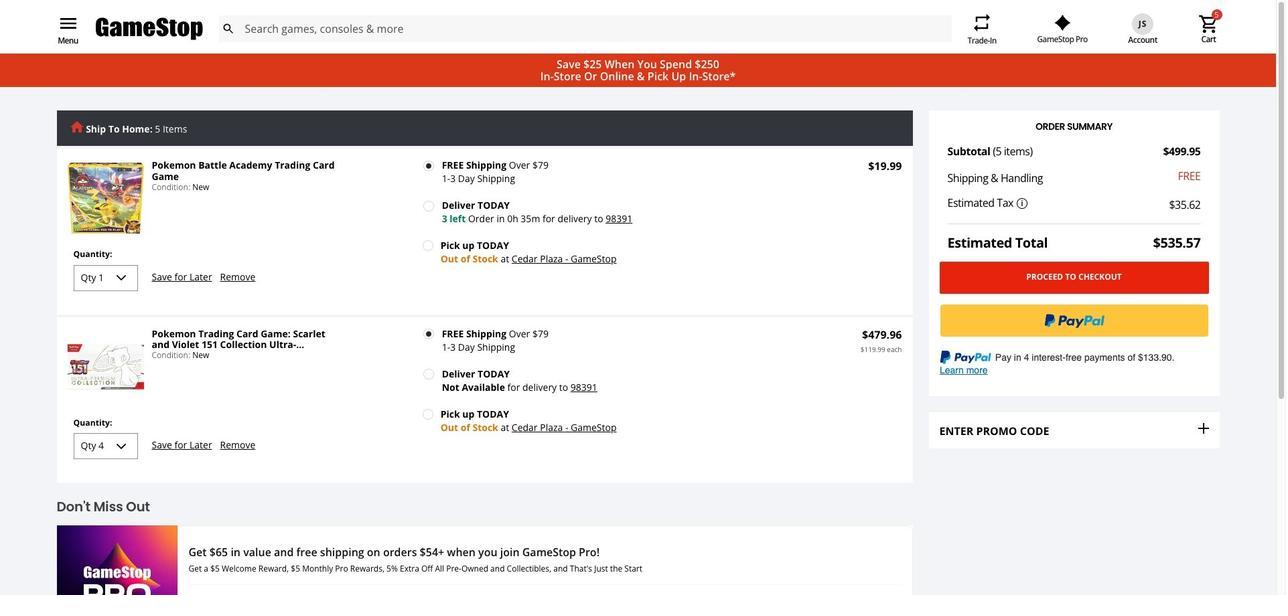 Task type: vqa. For each thing, say whether or not it's contained in the screenshot.
alt1 image
yes



Task type: describe. For each thing, give the bounding box(es) containing it.
pokemon trading card game: scarlet and violet 151 collection ultra-premium collection image
[[67, 329, 144, 405]]

pokemon battle academy trading card game image
[[67, 160, 144, 237]]

alt1 image
[[57, 526, 177, 596]]



Task type: locate. For each thing, give the bounding box(es) containing it.
Search games, consoles & more search field
[[245, 15, 928, 42]]

gamestop image
[[95, 16, 203, 42]]

gamestop pro icon image
[[1054, 15, 1071, 31]]

None search field
[[218, 15, 952, 42]]



